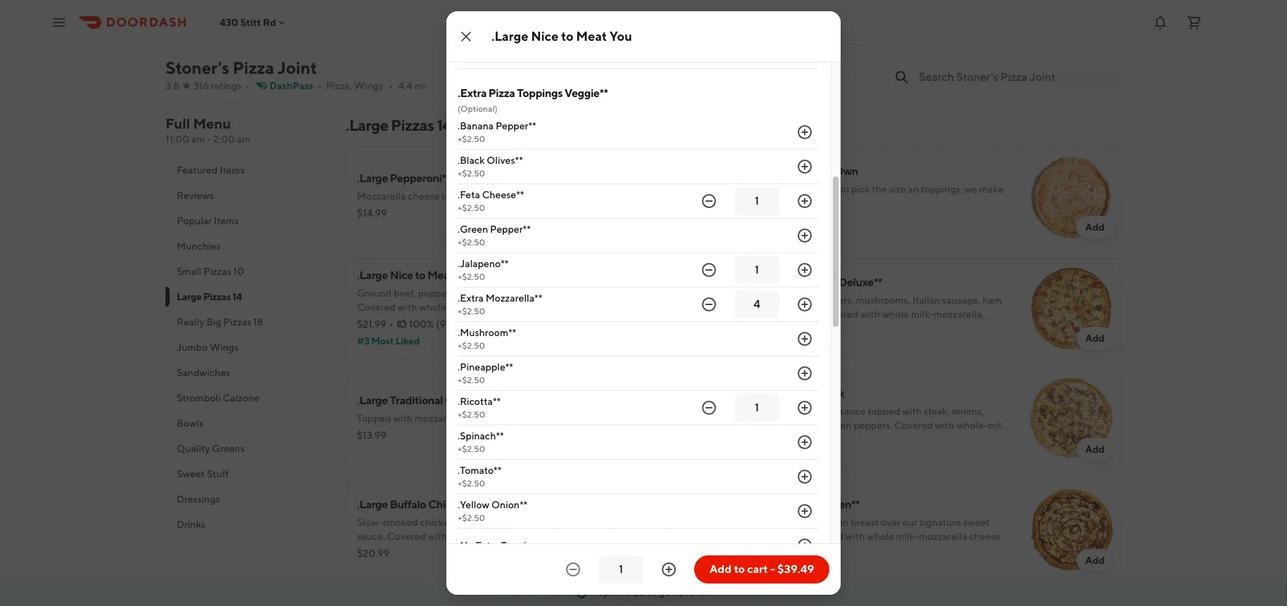 Task type: describe. For each thing, give the bounding box(es) containing it.
$12.99
[[751, 215, 780, 226]]

white
[[787, 406, 811, 418]]

stromboli calzone button
[[165, 386, 329, 411]]

of inside "large build your own let's get creative! you pick the size an toppings, we make the work of art! $12.99"
[[792, 198, 801, 209]]

.large pepperoni** mozzarella cheese topped with sliced pepperoni $14.99
[[357, 172, 572, 219]]

0 items, open order cart image
[[1186, 14, 1203, 31]]

pick
[[851, 184, 870, 195]]

sandwiches
[[177, 368, 230, 379]]

+$2.50 inside .jalapeno** +$2.50
[[458, 272, 485, 283]]

.large buffalo chicken** image
[[628, 481, 728, 581]]

14
[[232, 292, 242, 303]]

stoner's inside .large buffalo chicken** slow-smoked chicken breast over our signature mild sauce. covered with whole milk-mozzarella cheese. served with a side of stoner's homemade ranch.
[[451, 546, 487, 557]]

own
[[834, 165, 858, 178]]

sauce inside stoner's pizza sauce topped with beef, jalapenos, sprinkled with taco seasoning, and covered with whole-milk mozzarella cheese. served with a side of lettuce, tomato, sour cream, and buffalo sauce.
[[420, 23, 446, 35]]

spend $20, get $15 off
[[597, 586, 712, 599]]

big
[[206, 317, 221, 328]]

#3
[[357, 336, 370, 347]]

stuff
[[207, 469, 229, 480]]

current quantity is 1 number field for .jalapeno**
[[743, 263, 771, 278]]

.large for .large no brainer deluxe** onions, green peppers, mushrooms, italian sausage, ham, and pepperoni. covered with whole milk-mozzarella cheese.
[[751, 276, 782, 289]]

sprinkled
[[576, 23, 617, 35]]

.tomato**
[[458, 466, 502, 477]]

quality greens button
[[165, 437, 329, 462]]

steak
[[817, 387, 845, 401]]

topped inside .large italian steak stoners white garlic sauce topped with steak, onions, mushrooms, and green peppers. covered with whole-milk mozzarella cheese.
[[868, 406, 900, 418]]

side for chicken**
[[419, 546, 438, 557]]

$21.99
[[357, 319, 386, 330]]

mozzarella inside .large italian steak stoners white garlic sauce topped with steak, onions, mushrooms, and green peppers. covered with whole-milk mozzarella cheese.
[[751, 434, 799, 446]]

add for large build your own
[[1085, 222, 1105, 233]]

you for .large nice to meat you ground beef, pepperoni, italian sausage, ham and bacon. covered with whole milk-mozzarella cheese.
[[456, 269, 475, 282]]

.spinach** +$2.50
[[458, 431, 504, 455]]

(optional)
[[458, 104, 498, 114]]

green inside .large italian steak stoners white garlic sauce topped with steak, onions, mushrooms, and green peppers. covered with whole-milk mozzarella cheese.
[[826, 420, 852, 432]]

we
[[965, 184, 978, 195]]

a for sauce
[[498, 51, 503, 63]]

$21.99 •
[[357, 319, 393, 330]]

milk- for slow-
[[896, 532, 919, 543]]

.NO Italian Sausage** checkbox
[[458, 15, 470, 28]]

.large nice to meat you image
[[628, 258, 728, 358]]

italian inside .large no brainer deluxe** onions, green peppers, mushrooms, italian sausage, ham, and pepperoni. covered with whole milk-mozzarella cheese.
[[912, 295, 940, 306]]

2 vertical spatial decrease quantity by 1 image
[[565, 562, 582, 579]]

whole- inside .large italian steak stoners white garlic sauce topped with steak, onions, mushrooms, and green peppers. covered with whole-milk mozzarella cheese.
[[957, 420, 988, 432]]

calzone
[[223, 393, 260, 404]]

.large for .large nice to meat you
[[491, 29, 528, 44]]

chicken** for .large bbq chicken**
[[810, 499, 860, 512]]

1 vertical spatial bbq
[[751, 532, 773, 543]]

meat for .large nice to meat you
[[576, 29, 607, 44]]

.extra for .extra mozzarella**
[[458, 293, 484, 304]]

stromboli
[[177, 393, 221, 404]]

jumbo wings
[[177, 342, 239, 353]]

.mushroom**
[[458, 328, 516, 339]]

side for sauce
[[505, 51, 524, 63]]

.pineapple**
[[458, 362, 513, 373]]

.jalapeno**
[[458, 259, 509, 270]]

whole for slow-
[[867, 532, 894, 543]]

covered for chicken**
[[805, 532, 844, 543]]

our for .large buffalo chicken**
[[509, 518, 524, 529]]

over for .large buffalo chicken**
[[487, 518, 507, 529]]

buffalo
[[429, 65, 461, 77]]

100%
[[409, 319, 434, 330]]

reviews
[[177, 190, 214, 201]]

decrease quantity by 1 image for .ricotta**
[[701, 400, 718, 417]]

.banana pepper** +$2.50
[[458, 121, 536, 145]]

.large for .large bbq chicken** slow-smoked chicken breast over our signature sweet bbq sauce. covered with whole milk-mozzarella cheese. $20.99
[[751, 499, 782, 512]]

.tomato** +$2.50
[[458, 466, 502, 490]]

beef, inside stoner's pizza sauce topped with beef, jalapenos, sprinkled with taco seasoning, and covered with whole-milk mozzarella cheese. served with a side of lettuce, tomato, sour cream, and buffalo sauce.
[[504, 23, 527, 35]]

jumbo
[[177, 342, 208, 353]]

to for .large nice to meat you
[[561, 29, 574, 44]]

sauce inside .large italian steak stoners white garlic sauce topped with steak, onions, mushrooms, and green peppers. covered with whole-milk mozzarella cheese.
[[840, 406, 866, 418]]

milk inside .large italian steak stoners white garlic sauce topped with steak, onions, mushrooms, and green peppers. covered with whole-milk mozzarella cheese.
[[988, 420, 1007, 432]]

.large hawaiian** image
[[628, 592, 728, 607]]

stoner's for stoner's pizza sauce topped with beef, jalapenos, sprinkled with taco seasoning, and covered with whole-milk mozzarella cheese. served with a side of lettuce, tomato, sour cream, and buffalo sauce.
[[357, 23, 394, 35]]

featured
[[177, 165, 218, 176]]

milk- for deluxe**
[[911, 309, 934, 320]]

veggie**
[[565, 87, 608, 100]]

italian inside .large italian steak stoners white garlic sauce topped with steak, onions, mushrooms, and green peppers. covered with whole-milk mozzarella cheese.
[[784, 387, 815, 401]]

bacon.
[[578, 288, 608, 299]]

garlic
[[813, 406, 838, 418]]

pepperoni.
[[769, 309, 818, 320]]

topped inside .large pepperoni** mozzarella cheese topped with sliced pepperoni $14.99
[[442, 191, 474, 202]]

add for .large no brainer deluxe**
[[1085, 333, 1105, 344]]

add for .large bbq chicken**
[[1085, 556, 1105, 567]]

notification bell image
[[1152, 14, 1169, 31]]

• left pizza,
[[318, 80, 322, 92]]

sausage, for deluxe**
[[942, 295, 981, 306]]

mushrooms, inside .large italian steak stoners white garlic sauce topped with steak, onions, mushrooms, and green peppers. covered with whole-milk mozzarella cheese.
[[751, 420, 805, 432]]

stoner's pizza sauce topped with beef, jalapenos, sprinkled with taco seasoning, and covered with whole-milk mozzarella cheese. served with a side of lettuce, tomato, sour cream, and buffalo sauce.
[[357, 23, 617, 77]]

with inside .large nice to meat you ground beef, pepperoni, italian sausage, ham and bacon. covered with whole milk-mozzarella cheese.
[[398, 302, 417, 313]]

with inside .large bbq chicken** slow-smoked chicken breast over our signature sweet bbq sauce. covered with whole milk-mozzarella cheese. $20.99
[[845, 532, 865, 543]]

decrease quantity by 1 image for .extra mozzarella**
[[701, 297, 718, 314]]

sweet
[[177, 469, 205, 480]]

sweet stuff
[[177, 469, 229, 480]]

.large no brainer deluxe** onions, green peppers, mushrooms, italian sausage, ham, and pepperoni. covered with whole milk-mozzarella cheese.
[[751, 276, 1004, 334]]

sauce. inside stoner's pizza sauce topped with beef, jalapenos, sprinkled with taco seasoning, and covered with whole-milk mozzarella cheese. served with a side of lettuce, tomato, sour cream, and buffalo sauce.
[[463, 65, 491, 77]]

of for sauce
[[526, 51, 535, 63]]

+$2.50 inside .black olives** +$2.50
[[458, 168, 485, 179]]

featured items
[[177, 165, 245, 176]]

sandwiches button
[[165, 361, 329, 386]]

sweet
[[963, 518, 990, 529]]

pepper** for .green pepper**
[[490, 224, 531, 235]]

topped
[[357, 413, 391, 425]]

milk- inside .large buffalo chicken** slow-smoked chicken breast over our signature mild sauce. covered with whole milk-mozzarella cheese. served with a side of stoner's homemade ranch.
[[478, 532, 501, 543]]

316 ratings •
[[193, 80, 250, 92]]

onions,
[[952, 406, 984, 418]]

pizzas for small
[[203, 266, 231, 277]]

.large nice to meat you
[[491, 29, 632, 44]]

$39.49
[[777, 563, 814, 577]]

large build your own image
[[1022, 147, 1122, 247]]

toppings for extra
[[501, 541, 542, 552]]

1 increase quantity by 1 image from the top
[[796, 193, 813, 210]]

pepperoni**
[[390, 172, 450, 185]]

.extra pizza toppings veggie** (optional)
[[458, 87, 608, 114]]

dressings button
[[165, 487, 329, 513]]

.mushroom** +$2.50
[[458, 328, 516, 352]]

slow- for .large buffalo chicken**
[[357, 518, 383, 529]]

+$2.50 inside .ricotta** +$2.50
[[458, 410, 485, 421]]

sour
[[357, 65, 376, 77]]

cheese. inside .large bbq chicken** slow-smoked chicken breast over our signature sweet bbq sauce. covered with whole milk-mozzarella cheese. $20.99
[[969, 532, 1003, 543]]

and for with
[[449, 37, 466, 49]]

cheese** inside .large traditional cheese** topped with mozzarella cheese. $13.99
[[445, 394, 491, 408]]

work
[[768, 198, 790, 209]]

chicken** for .large buffalo chicken**
[[428, 499, 478, 512]]

brainer
[[801, 276, 837, 289]]

cheese
[[408, 191, 440, 202]]

add button for .large bbq chicken**
[[1077, 550, 1113, 572]]

popular
[[177, 215, 212, 227]]

$20,
[[633, 586, 656, 599]]

no
[[784, 276, 799, 289]]

chicken for bbq
[[814, 518, 849, 529]]

18
[[253, 317, 263, 328]]

add button for .large no brainer deluxe**
[[1077, 327, 1113, 350]]

add to cart - $39.49
[[710, 563, 814, 577]]

whole- inside stoner's pizza sauce topped with beef, jalapenos, sprinkled with taco seasoning, and covered with whole-milk mozzarella cheese. served with a side of lettuce, tomato, sour cream, and buffalo sauce.
[[528, 37, 559, 49]]

milk inside stoner's pizza sauce topped with beef, jalapenos, sprinkled with taco seasoning, and covered with whole-milk mozzarella cheese. served with a side of lettuce, tomato, sour cream, and buffalo sauce.
[[559, 37, 578, 49]]

dressings
[[177, 494, 220, 506]]

sauce. inside .large bbq chicken** slow-smoked chicken breast over our signature sweet bbq sauce. covered with whole milk-mozzarella cheese. $20.99
[[775, 532, 803, 543]]

.NO Pepperoni** checkbox
[[458, 47, 470, 59]]

whole for deluxe**
[[882, 309, 909, 320]]

$14.99
[[357, 208, 387, 219]]

• up #3 most liked
[[389, 319, 393, 330]]

100% (9)
[[409, 319, 449, 330]]

get inside "large build your own let's get creative! you pick the size an toppings, we make the work of art! $12.99"
[[774, 184, 789, 195]]

- inside full menu 11:00 am - 2:00 am
[[207, 134, 211, 145]]

sweet stuff button
[[165, 462, 329, 487]]

.large bbq chicken** image
[[1022, 481, 1122, 581]]

mozzarella inside .large no brainer deluxe** onions, green peppers, mushrooms, italian sausage, ham, and pepperoni. covered with whole milk-mozzarella cheese.
[[934, 309, 982, 320]]

with inside .large traditional cheese** topped with mozzarella cheese. $13.99
[[393, 413, 413, 425]]

signature for .large buffalo chicken**
[[526, 518, 568, 529]]

items for popular items
[[214, 215, 239, 227]]

stitt
[[240, 17, 261, 28]]

toppings for pizza
[[517, 87, 563, 100]]

stoner's pizza joint
[[165, 58, 317, 77]]

wings for jumbo
[[210, 342, 239, 353]]

covered for to
[[357, 302, 396, 313]]

breast for .large bbq chicken**
[[851, 518, 879, 529]]

you for .large nice to meat you
[[610, 29, 632, 44]]

.extra mozzarella** +$2.50
[[458, 293, 542, 317]]

reviews button
[[165, 183, 329, 208]]

lettuce,
[[537, 51, 571, 63]]

with inside .large pepperoni** mozzarella cheese topped with sliced pepperoni $14.99
[[476, 191, 496, 202]]

cheese. inside .large no brainer deluxe** onions, green peppers, mushrooms, italian sausage, ham, and pepperoni. covered with whole milk-mozzarella cheese.
[[751, 323, 785, 334]]

nice for .large nice to meat you
[[531, 29, 559, 44]]

quality greens
[[177, 444, 245, 455]]

pizza for stoner's
[[233, 58, 274, 77]]

0 vertical spatial the
[[872, 184, 887, 195]]

and inside .large italian steak stoners white garlic sauce topped with steak, onions, mushrooms, and green peppers. covered with whole-milk mozzarella cheese.
[[807, 420, 824, 432]]

served for pizza
[[443, 51, 475, 63]]

signature for .large bbq chicken**
[[919, 518, 961, 529]]

milk- for meat
[[448, 302, 471, 313]]

really big pizzas 18 button
[[165, 310, 329, 335]]

a for chicken**
[[412, 546, 417, 557]]

mozzarella inside stoner's pizza sauce topped with beef, jalapenos, sprinkled with taco seasoning, and covered with whole-milk mozzarella cheese. served with a side of lettuce, tomato, sour cream, and buffalo sauce.
[[357, 51, 405, 63]]

most
[[371, 336, 394, 347]]

mozzarella inside .large bbq chicken** slow-smoked chicken breast over our signature sweet bbq sauce. covered with whole milk-mozzarella cheese. $20.99
[[919, 532, 967, 543]]

add button for .large buffalo chicken**
[[683, 550, 720, 572]]

10
[[233, 266, 244, 277]]

Item Search search field
[[919, 70, 1110, 85]]

.large for .large buffalo chicken** slow-smoked chicken breast over our signature mild sauce. covered with whole milk-mozzarella cheese. served with a side of stoner's homemade ranch.
[[357, 499, 388, 512]]

mushrooms, inside .large no brainer deluxe** onions, green peppers, mushrooms, italian sausage, ham, and pepperoni. covered with whole milk-mozzarella cheese.
[[856, 295, 910, 306]]

mozzarella inside .large traditional cheese** topped with mozzarella cheese. $13.99
[[415, 413, 463, 425]]

make
[[980, 184, 1004, 195]]

.feta cheese** +$2.50
[[458, 190, 524, 214]]

+$2.50 inside ".green pepper** +$2.50"
[[458, 237, 485, 248]]

of for chicken**
[[440, 546, 449, 557]]

sliced
[[498, 191, 524, 202]]

pizza for .extra
[[489, 87, 515, 100]]

.small taco image
[[628, 0, 728, 87]]

open menu image
[[51, 14, 68, 31]]

pizzas inside 'button'
[[223, 317, 251, 328]]



Task type: locate. For each thing, give the bounding box(es) containing it.
0 vertical spatial stoner's
[[357, 23, 394, 35]]

stoner's
[[357, 23, 394, 35], [165, 58, 229, 77], [451, 546, 487, 557]]

and right ham
[[559, 288, 576, 299]]

1 horizontal spatial green
[[826, 420, 852, 432]]

2 breast from the left
[[851, 518, 879, 529]]

served inside .large buffalo chicken** slow-smoked chicken breast over our signature mild sauce. covered with whole milk-mozzarella cheese. served with a side of stoner's homemade ranch.
[[357, 546, 389, 557]]

2 vertical spatial to
[[734, 563, 745, 577]]

pepperoni,
[[418, 288, 466, 299]]

1 vertical spatial the
[[751, 198, 766, 209]]

1 our from the left
[[509, 518, 524, 529]]

a down covered
[[498, 51, 503, 63]]

.large inside .large nice to meat you ground beef, pepperoni, italian sausage, ham and bacon. covered with whole milk-mozzarella cheese.
[[357, 269, 388, 282]]

.banana
[[458, 121, 494, 132]]

1 horizontal spatial slow-
[[751, 518, 776, 529]]

1 horizontal spatial am
[[237, 134, 251, 145]]

cheese. inside .large italian steak stoners white garlic sauce topped with steak, onions, mushrooms, and green peppers. covered with whole-milk mozzarella cheese.
[[801, 434, 835, 446]]

1 am from the left
[[191, 134, 205, 145]]

2 +$2.50 from the top
[[458, 168, 485, 179]]

.large pepperoni** image
[[628, 147, 728, 247]]

toppings down the lettuce,
[[517, 87, 563, 100]]

1 chicken from the left
[[420, 518, 455, 529]]

current quantity is 1 number field for .ricotta**
[[743, 401, 771, 416]]

0 vertical spatial side
[[505, 51, 524, 63]]

sauce up peppers. at the bottom right
[[840, 406, 866, 418]]

current quantity is 1 number field up spend
[[607, 563, 635, 578]]

increase quantity by 1 image
[[796, 193, 813, 210], [796, 262, 813, 279], [796, 331, 813, 348], [796, 435, 813, 452]]

ham,
[[983, 295, 1004, 306]]

decrease quantity by 1 image
[[701, 193, 718, 210], [701, 400, 718, 417]]

pepper** down .extra pizza toppings veggie** (optional)
[[496, 121, 536, 132]]

nice up "ground"
[[390, 269, 413, 282]]

cheese. down the sweet
[[969, 532, 1003, 543]]

.extra for .extra pizza toppings veggie**
[[458, 87, 487, 100]]

quality
[[177, 444, 210, 455]]

8 +$2.50 from the top
[[458, 375, 485, 386]]

- inside button
[[770, 563, 775, 577]]

0 horizontal spatial chicken**
[[428, 499, 478, 512]]

italian left ham,
[[912, 295, 940, 306]]

chicken inside .large bbq chicken** slow-smoked chicken breast over our signature sweet bbq sauce. covered with whole milk-mozzarella cheese. $20.99
[[814, 518, 849, 529]]

.large for .large traditional cheese** topped with mozzarella cheese. $13.99
[[357, 394, 388, 408]]

sauce.
[[463, 65, 491, 77], [357, 532, 385, 543], [775, 532, 803, 543]]

6 +$2.50 from the top
[[458, 306, 485, 317]]

nice for .large nice to meat you ground beef, pepperoni, italian sausage, ham and bacon. covered with whole milk-mozzarella cheese.
[[390, 269, 413, 282]]

sausage, left ham
[[498, 288, 536, 299]]

+$2.50 inside .yellow onion** +$2.50
[[458, 514, 485, 524]]

1 vertical spatial beef,
[[394, 288, 416, 299]]

side inside stoner's pizza sauce topped with beef, jalapenos, sprinkled with taco seasoning, and covered with whole-milk mozzarella cheese. served with a side of lettuce, tomato, sour cream, and buffalo sauce.
[[505, 51, 524, 63]]

1 horizontal spatial -
[[770, 563, 775, 577]]

current quantity is 1 number field left white at the bottom right of the page
[[743, 401, 771, 416]]

1 horizontal spatial wings
[[354, 80, 383, 92]]

.large up onions,
[[751, 276, 782, 289]]

1 horizontal spatial sauce
[[840, 406, 866, 418]]

whole inside .large bbq chicken** slow-smoked chicken breast over our signature sweet bbq sauce. covered with whole milk-mozzarella cheese. $20.99
[[867, 532, 894, 543]]

chicken for buffalo
[[420, 518, 455, 529]]

0 vertical spatial italian
[[912, 295, 940, 306]]

a inside stoner's pizza sauce topped with beef, jalapenos, sprinkled with taco seasoning, and covered with whole-milk mozzarella cheese. served with a side of lettuce, tomato, sour cream, and buffalo sauce.
[[498, 51, 503, 63]]

0 horizontal spatial italian
[[784, 387, 815, 401]]

+$2.50 inside .extra mozzarella** +$2.50
[[458, 306, 485, 317]]

close .large nice to meat you image
[[458, 28, 475, 45]]

get left $15
[[659, 586, 676, 599]]

beef, right "ground"
[[394, 288, 416, 299]]

11 +$2.50 from the top
[[458, 479, 485, 490]]

12 +$2.50 from the top
[[458, 514, 485, 524]]

whole for meat
[[419, 302, 446, 313]]

toppings right extra at the left bottom
[[501, 541, 542, 552]]

cheese. down garlic at right
[[801, 434, 835, 446]]

.ricotta**
[[458, 397, 501, 408]]

our inside .large buffalo chicken** slow-smoked chicken breast over our signature mild sauce. covered with whole milk-mozzarella cheese. served with a side of stoner's homemade ranch.
[[509, 518, 524, 529]]

signature inside .large bbq chicken** slow-smoked chicken breast over our signature sweet bbq sauce. covered with whole milk-mozzarella cheese. $20.99
[[919, 518, 961, 529]]

items
[[220, 165, 245, 176], [214, 215, 239, 227]]

cheese** down .pineapple** +$2.50
[[445, 394, 491, 408]]

+$2.50 inside .feta cheese** +$2.50
[[458, 203, 485, 214]]

1 horizontal spatial to
[[561, 29, 574, 44]]

pizza
[[395, 23, 419, 35]]

0 vertical spatial milk
[[559, 37, 578, 49]]

2 horizontal spatial of
[[792, 198, 801, 209]]

homemade
[[489, 546, 540, 557]]

1 chicken** from the left
[[428, 499, 478, 512]]

green up pepperoni.
[[787, 295, 813, 306]]

pepper** down sliced
[[490, 224, 531, 235]]

greens
[[212, 444, 245, 455]]

.large inside .large traditional cheese** topped with mozzarella cheese. $13.99
[[357, 394, 388, 408]]

cheese.
[[407, 51, 441, 63], [521, 302, 555, 313], [751, 323, 785, 334], [465, 413, 499, 425], [801, 434, 835, 446], [551, 532, 586, 543], [969, 532, 1003, 543]]

.large inside .large buffalo chicken** slow-smoked chicken breast over our signature mild sauce. covered with whole milk-mozzarella cheese. served with a side of stoner's homemade ranch.
[[357, 499, 388, 512]]

wings down really big pizzas 18
[[210, 342, 239, 353]]

wings down sour
[[354, 80, 383, 92]]

2 vertical spatial topped
[[868, 406, 900, 418]]

smoked for bbq
[[776, 518, 812, 529]]

(9)
[[436, 319, 449, 330]]

pizzas left 14"
[[391, 116, 434, 134]]

1 horizontal spatial side
[[505, 51, 524, 63]]

.large italian steak stoners white garlic sauce topped with steak, onions, mushrooms, and green peppers. covered with whole-milk mozzarella cheese.
[[751, 387, 1007, 446]]

to up pepperoni,
[[415, 269, 425, 282]]

.spinach**
[[458, 431, 504, 442]]

whole- down jalapenos,
[[528, 37, 559, 49]]

.large buffalo chicken** slow-smoked chicken breast over our signature mild sauce. covered with whole milk-mozzarella cheese. served with a side of stoner's homemade ranch.
[[357, 499, 589, 557]]

1 vertical spatial decrease quantity by 1 image
[[701, 297, 718, 314]]

nice inside .large nice to meat you ground beef, pepperoni, italian sausage, ham and bacon. covered with whole milk-mozzarella cheese.
[[390, 269, 413, 282]]

cheese** inside .feta cheese** +$2.50
[[482, 190, 524, 201]]

meat
[[576, 29, 607, 44], [427, 269, 454, 282]]

.large for .large pizzas 14"
[[346, 116, 388, 134]]

pizza inside .extra pizza toppings veggie** (optional)
[[489, 87, 515, 100]]

2 over from the left
[[881, 518, 901, 529]]

0 vertical spatial mushrooms,
[[856, 295, 910, 306]]

+$2.50 down .black
[[458, 168, 485, 179]]

1 vertical spatial meat
[[427, 269, 454, 282]]

2 increase quantity by 1 image from the top
[[796, 262, 813, 279]]

the left size
[[872, 184, 887, 195]]

1 vertical spatial large
[[177, 292, 202, 303]]

cheese. inside stoner's pizza sauce topped with beef, jalapenos, sprinkled with taco seasoning, and covered with whole-milk mozzarella cheese. served with a side of lettuce, tomato, sour cream, and buffalo sauce.
[[407, 51, 441, 63]]

am right 11:00
[[191, 134, 205, 145]]

popular items button
[[165, 208, 329, 234]]

covered inside .large buffalo chicken** slow-smoked chicken breast over our signature mild sauce. covered with whole milk-mozzarella cheese. served with a side of stoner's homemade ranch.
[[387, 532, 426, 543]]

1 slow- from the left
[[357, 518, 383, 529]]

spend
[[597, 586, 630, 599]]

.large nice to meat you ground beef, pepperoni, italian sausage, ham and bacon. covered with whole milk-mozzarella cheese.
[[357, 269, 608, 313]]

a inside .large buffalo chicken** slow-smoked chicken breast over our signature mild sauce. covered with whole milk-mozzarella cheese. served with a side of stoner's homemade ranch.
[[412, 546, 417, 557]]

0 vertical spatial you
[[610, 29, 632, 44]]

4 +$2.50 from the top
[[458, 237, 485, 248]]

increase quantity by 1 image up pepperoni.
[[796, 262, 813, 279]]

1 over from the left
[[487, 518, 507, 529]]

.large pizzas 14"
[[346, 116, 457, 134]]

cheese. down 'mild'
[[551, 532, 586, 543]]

with
[[483, 23, 502, 35], [357, 37, 377, 49], [506, 37, 526, 49], [477, 51, 496, 63], [476, 191, 496, 202], [398, 302, 417, 313], [861, 309, 880, 320], [902, 406, 922, 418], [393, 413, 413, 425], [935, 420, 955, 432], [428, 532, 447, 543], [845, 532, 865, 543], [391, 546, 410, 557]]

mushrooms, down deluxe**
[[856, 295, 910, 306]]

mozzarella inside .large nice to meat you ground beef, pepperoni, italian sausage, ham and bacon. covered with whole milk-mozzarella cheese.
[[471, 302, 519, 313]]

chicken** inside .large buffalo chicken** slow-smoked chicken breast over our signature mild sauce. covered with whole milk-mozzarella cheese. served with a side of stoner's homemade ranch.
[[428, 499, 478, 512]]

10 +$2.50 from the top
[[458, 445, 485, 455]]

0 horizontal spatial -
[[207, 134, 211, 145]]

0 vertical spatial a
[[498, 51, 503, 63]]

0 horizontal spatial signature
[[526, 518, 568, 529]]

2 vertical spatial of
[[440, 546, 449, 557]]

decrease quantity by 1 image
[[701, 262, 718, 279], [701, 297, 718, 314], [565, 562, 582, 579]]

decrease quantity by 1 image for .jalapeno**
[[701, 262, 718, 279]]

items for featured items
[[220, 165, 245, 176]]

wings
[[354, 80, 383, 92], [210, 342, 239, 353]]

0 horizontal spatial side
[[419, 546, 438, 557]]

.no
[[458, 541, 474, 552]]

signature inside .large buffalo chicken** slow-smoked chicken breast over our signature mild sauce. covered with whole milk-mozzarella cheese. served with a side of stoner's homemade ranch.
[[526, 518, 568, 529]]

.large up add to cart - $39.49
[[751, 499, 782, 512]]

you inside "large build your own let's get creative! you pick the size an toppings, we make the work of art! $12.99"
[[832, 184, 849, 195]]

sauce. inside .large buffalo chicken** slow-smoked chicken breast over our signature mild sauce. covered with whole milk-mozzarella cheese. served with a side of stoner's homemade ranch.
[[357, 532, 385, 543]]

ham
[[538, 288, 557, 299]]

chicken** inside .large bbq chicken** slow-smoked chicken breast over our signature sweet bbq sauce. covered with whole milk-mozzarella cheese. $20.99
[[810, 499, 860, 512]]

.large for .large italian steak stoners white garlic sauce topped with steak, onions, mushrooms, and green peppers. covered with whole-milk mozzarella cheese.
[[751, 387, 782, 401]]

art!
[[803, 198, 818, 209]]

whole inside .large no brainer deluxe** onions, green peppers, mushrooms, italian sausage, ham, and pepperoni. covered with whole milk-mozzarella cheese.
[[882, 309, 909, 320]]

large
[[751, 165, 779, 178], [177, 292, 202, 303]]

1 vertical spatial you
[[832, 184, 849, 195]]

cheese**
[[482, 190, 524, 201], [445, 394, 491, 408]]

breast inside .large bbq chicken** slow-smoked chicken breast over our signature sweet bbq sauce. covered with whole milk-mozzarella cheese. $20.99
[[851, 518, 879, 529]]

2 chicken from the left
[[814, 518, 849, 529]]

2 am from the left
[[237, 134, 251, 145]]

sauce up "seasoning,"
[[420, 23, 446, 35]]

0 horizontal spatial milk
[[559, 37, 578, 49]]

.large inside .large no brainer deluxe** onions, green peppers, mushrooms, italian sausage, ham, and pepperoni. covered with whole milk-mozzarella cheese.
[[751, 276, 782, 289]]

olives**
[[487, 155, 523, 166]]

pizzas for large
[[203, 292, 231, 303]]

- left 2:00
[[207, 134, 211, 145]]

of inside stoner's pizza sauce topped with beef, jalapenos, sprinkled with taco seasoning, and covered with whole-milk mozzarella cheese. served with a side of lettuce, tomato, sour cream, and buffalo sauce.
[[526, 51, 535, 63]]

.feta
[[458, 190, 480, 201]]

1 horizontal spatial our
[[902, 518, 917, 529]]

increase quantity by 1 image right work
[[796, 193, 813, 210]]

sausage,
[[498, 288, 536, 299], [942, 295, 981, 306]]

0 horizontal spatial pizza
[[233, 58, 274, 77]]

2 horizontal spatial to
[[734, 563, 745, 577]]

green inside .large no brainer deluxe** onions, green peppers, mushrooms, italian sausage, ham, and pepperoni. covered with whole milk-mozzarella cheese.
[[787, 295, 813, 306]]

our for .large bbq chicken**
[[902, 518, 917, 529]]

pizzas left 18
[[223, 317, 251, 328]]

+$2.50 down the .feta
[[458, 203, 485, 214]]

.large down pizza, wings • 4.4 mi
[[346, 116, 388, 134]]

large inside "large build your own let's get creative! you pick the size an toppings, we make the work of art! $12.99"
[[751, 165, 779, 178]]

0 vertical spatial items
[[220, 165, 245, 176]]

wings for pizza,
[[354, 80, 383, 92]]

the down let's
[[751, 198, 766, 209]]

0 horizontal spatial the
[[751, 198, 766, 209]]

increase quantity by 1 image
[[796, 124, 813, 141], [796, 159, 813, 176], [796, 228, 813, 245], [796, 297, 813, 314], [796, 366, 813, 383], [796, 400, 813, 417], [796, 469, 813, 486], [796, 504, 813, 521], [796, 538, 813, 555], [660, 562, 677, 579]]

covered inside .large italian steak stoners white garlic sauce topped with steak, onions, mushrooms, and green peppers. covered with whole-milk mozzarella cheese.
[[894, 420, 933, 432]]

1 vertical spatial milk
[[988, 420, 1007, 432]]

4 increase quantity by 1 image from the top
[[796, 435, 813, 452]]

dashpass
[[269, 80, 313, 92]]

0 horizontal spatial get
[[659, 586, 676, 599]]

our inside .large bbq chicken** slow-smoked chicken breast over our signature sweet bbq sauce. covered with whole milk-mozzarella cheese. $20.99
[[902, 518, 917, 529]]

side
[[505, 51, 524, 63], [419, 546, 438, 557]]

whole
[[419, 302, 446, 313], [882, 309, 909, 320], [449, 532, 476, 543], [867, 532, 894, 543]]

sausage, inside .large no brainer deluxe** onions, green peppers, mushrooms, italian sausage, ham, and pepperoni. covered with whole milk-mozzarella cheese.
[[942, 295, 981, 306]]

smoked down the buffalo
[[383, 518, 418, 529]]

$20.99
[[357, 549, 390, 560], [751, 549, 783, 560]]

2 our from the left
[[902, 518, 917, 529]]

1 horizontal spatial chicken
[[814, 518, 849, 529]]

add button for large build your own
[[1077, 216, 1113, 239]]

0 horizontal spatial meat
[[427, 269, 454, 282]]

items right 'popular'
[[214, 215, 239, 227]]

over for .large bbq chicken**
[[881, 518, 901, 529]]

large up let's
[[751, 165, 779, 178]]

1 smoked from the left
[[383, 518, 418, 529]]

covered down peppers,
[[820, 309, 859, 320]]

+$2.50 down .banana
[[458, 134, 485, 145]]

0 horizontal spatial you
[[456, 269, 475, 282]]

1 horizontal spatial you
[[610, 29, 632, 44]]

topped inside stoner's pizza sauce topped with beef, jalapenos, sprinkled with taco seasoning, and covered with whole-milk mozzarella cheese. served with a side of lettuce, tomato, sour cream, and buffalo sauce.
[[448, 23, 481, 35]]

2 $20.99 from the left
[[751, 549, 783, 560]]

group
[[458, 0, 819, 69]]

add for .large italian steak
[[1085, 444, 1105, 456]]

stoner's left the homemade
[[451, 546, 487, 557]]

pepper** for .banana pepper**
[[496, 121, 536, 132]]

smoked inside .large buffalo chicken** slow-smoked chicken breast over our signature mild sauce. covered with whole milk-mozzarella cheese. served with a side of stoner's homemade ranch.
[[383, 518, 418, 529]]

build
[[781, 165, 807, 178]]

.extra inside .extra mozzarella** +$2.50
[[458, 293, 484, 304]]

slow- inside .large bbq chicken** slow-smoked chicken breast over our signature sweet bbq sauce. covered with whole milk-mozzarella cheese. $20.99
[[751, 518, 776, 529]]

ranch.
[[542, 546, 569, 557]]

current quantity is 1 number field up onions,
[[743, 263, 771, 278]]

.extra up '(optional)'
[[458, 87, 487, 100]]

covered inside .large nice to meat you ground beef, pepperoni, italian sausage, ham and bacon. covered with whole milk-mozzarella cheese.
[[357, 302, 396, 313]]

pepper** inside .banana pepper** +$2.50
[[496, 121, 536, 132]]

Current quantity is 1 number field
[[743, 194, 771, 209], [743, 263, 771, 278], [743, 401, 771, 416], [607, 563, 635, 578]]

toppings inside .extra pizza toppings veggie** (optional)
[[517, 87, 563, 100]]

bowls button
[[165, 411, 329, 437]]

cheese. down ham
[[521, 302, 555, 313]]

0 vertical spatial green
[[787, 295, 813, 306]]

decrease quantity by 1 image for .feta cheese**
[[701, 193, 718, 210]]

+$2.50 down italian
[[458, 306, 485, 317]]

munchies
[[177, 241, 221, 252]]

1 vertical spatial nice
[[390, 269, 413, 282]]

slow- for .large bbq chicken**
[[751, 518, 776, 529]]

.large for .large nice to meat you ground beef, pepperoni, italian sausage, ham and bacon. covered with whole milk-mozzarella cheese.
[[357, 269, 388, 282]]

and down onions,
[[751, 309, 768, 320]]

1 decrease quantity by 1 image from the top
[[701, 193, 718, 210]]

0 vertical spatial cheese**
[[482, 190, 524, 201]]

large down small
[[177, 292, 202, 303]]

munchies button
[[165, 234, 329, 259]]

0 vertical spatial toppings
[[517, 87, 563, 100]]

slow- inside .large buffalo chicken** slow-smoked chicken breast over our signature mild sauce. covered with whole milk-mozzarella cheese. served with a side of stoner's homemade ranch.
[[357, 518, 383, 529]]

current quantity is 1 number field for .feta cheese**
[[743, 194, 771, 209]]

side left .no
[[419, 546, 438, 557]]

chicken inside .large buffalo chicken** slow-smoked chicken breast over our signature mild sauce. covered with whole milk-mozzarella cheese. served with a side of stoner's homemade ranch.
[[420, 518, 455, 529]]

mild
[[570, 518, 589, 529]]

side left the lettuce,
[[505, 51, 524, 63]]

1 vertical spatial side
[[419, 546, 438, 557]]

to inside the add to cart - $39.49 button
[[734, 563, 745, 577]]

stoner's inside stoner's pizza sauce topped with beef, jalapenos, sprinkled with taco seasoning, and covered with whole-milk mozzarella cheese. served with a side of lettuce, tomato, sour cream, and buffalo sauce.
[[357, 23, 394, 35]]

covered for brainer
[[820, 309, 859, 320]]

7 +$2.50 from the top
[[458, 341, 485, 352]]

pizza, wings • 4.4 mi
[[326, 80, 426, 92]]

1 vertical spatial cheese**
[[445, 394, 491, 408]]

topped up peppers. at the bottom right
[[868, 406, 900, 418]]

.large italian steak image
[[1022, 370, 1122, 470]]

over inside .large bbq chicken** slow-smoked chicken breast over our signature sweet bbq sauce. covered with whole milk-mozzarella cheese. $20.99
[[881, 518, 901, 529]]

.large up stoners
[[751, 387, 782, 401]]

0 horizontal spatial to
[[415, 269, 425, 282]]

cheese. down current quantity is 4 number field
[[751, 323, 785, 334]]

0 horizontal spatial am
[[191, 134, 205, 145]]

milk- inside .large nice to meat you ground beef, pepperoni, italian sausage, ham and bacon. covered with whole milk-mozzarella cheese.
[[448, 302, 471, 313]]

0 horizontal spatial chicken
[[420, 518, 455, 529]]

.large bbq chicken** slow-smoked chicken breast over our signature sweet bbq sauce. covered with whole milk-mozzarella cheese. $20.99
[[751, 499, 1003, 560]]

jalapenos,
[[529, 23, 574, 35]]

mozzarella inside .large buffalo chicken** slow-smoked chicken breast over our signature mild sauce. covered with whole milk-mozzarella cheese. served with a side of stoner's homemade ranch.
[[501, 532, 549, 543]]

mozzarella
[[357, 51, 405, 63], [471, 302, 519, 313], [934, 309, 982, 320], [415, 413, 463, 425], [751, 434, 799, 446], [501, 532, 549, 543], [919, 532, 967, 543]]

0 vertical spatial pepper**
[[496, 121, 536, 132]]

our left the sweet
[[902, 518, 917, 529]]

.large left the buffalo
[[357, 499, 388, 512]]

cheese. inside .large nice to meat you ground beef, pepperoni, italian sausage, ham and bacon. covered with whole milk-mozzarella cheese.
[[521, 302, 555, 313]]

0 vertical spatial beef,
[[504, 23, 527, 35]]

beef, up covered
[[504, 23, 527, 35]]

add for .large buffalo chicken**
[[692, 556, 711, 567]]

and for you
[[559, 288, 576, 299]]

+$2.50 down .jalapeno**
[[458, 272, 485, 283]]

add inside button
[[710, 563, 732, 577]]

and up the mi
[[410, 65, 427, 77]]

0 horizontal spatial sauce
[[420, 23, 446, 35]]

• down stoner's pizza joint at left top
[[246, 80, 250, 92]]

a down the buffalo
[[412, 546, 417, 557]]

ratings
[[211, 80, 241, 92]]

2 smoked from the left
[[776, 518, 812, 529]]

and for onions,
[[751, 309, 768, 320]]

.yellow onion** +$2.50
[[458, 500, 527, 524]]

meat for .large nice to meat you ground beef, pepperoni, italian sausage, ham and bacon. covered with whole milk-mozzarella cheese.
[[427, 269, 454, 282]]

off
[[698, 586, 712, 599]]

1 vertical spatial items
[[214, 215, 239, 227]]

stoner's up 316
[[165, 58, 229, 77]]

pizzas inside button
[[203, 266, 231, 277]]

and down garlic at right
[[807, 420, 824, 432]]

0 vertical spatial get
[[774, 184, 789, 195]]

0 horizontal spatial large
[[177, 292, 202, 303]]

cheese. inside .large traditional cheese** topped with mozzarella cheese. $13.99
[[465, 413, 499, 425]]

the
[[872, 184, 887, 195], [751, 198, 766, 209]]

.black
[[458, 155, 485, 166]]

with inside .large no brainer deluxe** onions, green peppers, mushrooms, italian sausage, ham, and pepperoni. covered with whole milk-mozzarella cheese.
[[861, 309, 880, 320]]

sausage, left ham,
[[942, 295, 981, 306]]

1 horizontal spatial signature
[[919, 518, 961, 529]]

.large traditional cheese** topped with mozzarella cheese. $13.99
[[357, 394, 499, 441]]

chicken up $39.49
[[814, 518, 849, 529]]

1 horizontal spatial chicken**
[[810, 499, 860, 512]]

+$2.50 inside '.tomato** +$2.50'
[[458, 479, 485, 490]]

whole- down onions,
[[957, 420, 988, 432]]

pizza up ratings
[[233, 58, 274, 77]]

1 +$2.50 from the top
[[458, 134, 485, 145]]

1 vertical spatial served
[[357, 546, 389, 557]]

1 signature from the left
[[526, 518, 568, 529]]

large for build
[[751, 165, 779, 178]]

.extra down .jalapeno** +$2.50
[[458, 293, 484, 304]]

topped right the cheese
[[442, 191, 474, 202]]

2 decrease quantity by 1 image from the top
[[701, 400, 718, 417]]

2 signature from the left
[[919, 518, 961, 529]]

0 horizontal spatial our
[[509, 518, 524, 529]]

peppers,
[[815, 295, 854, 306]]

1 horizontal spatial served
[[443, 51, 475, 63]]

1 vertical spatial stoner's
[[165, 58, 229, 77]]

1 horizontal spatial italian
[[912, 295, 940, 306]]

covered down steak,
[[894, 420, 933, 432]]

0 vertical spatial large
[[751, 165, 779, 178]]

0 horizontal spatial stoner's
[[165, 58, 229, 77]]

bbq up add to cart - $39.49
[[751, 532, 773, 543]]

smoked
[[383, 518, 418, 529], [776, 518, 812, 529]]

meat inside .large nice to meat you ground beef, pepperoni, italian sausage, ham and bacon. covered with whole milk-mozzarella cheese.
[[427, 269, 454, 282]]

1 vertical spatial to
[[415, 269, 425, 282]]

1 $20.99 from the left
[[357, 549, 390, 560]]

of left .no
[[440, 546, 449, 557]]

2 vertical spatial you
[[456, 269, 475, 282]]

covered down the buffalo
[[387, 532, 426, 543]]

4.4
[[398, 80, 413, 92]]

cheese** down .black olives** +$2.50
[[482, 190, 524, 201]]

+$2.50 down .ricotta**
[[458, 410, 485, 421]]

green down garlic at right
[[826, 420, 852, 432]]

.large no brainer deluxe** image
[[1022, 258, 1122, 358]]

beef, inside .large nice to meat you ground beef, pepperoni, italian sausage, ham and bacon. covered with whole milk-mozzarella cheese.
[[394, 288, 416, 299]]

you inside .large nice to meat you ground beef, pepperoni, italian sausage, ham and bacon. covered with whole milk-mozzarella cheese.
[[456, 269, 475, 282]]

really
[[177, 317, 204, 328]]

1 vertical spatial a
[[412, 546, 417, 557]]

signature up ranch.
[[526, 518, 568, 529]]

1 horizontal spatial pizza
[[489, 87, 515, 100]]

topped up the .no pepperoni** checkbox
[[448, 23, 481, 35]]

side inside .large buffalo chicken** slow-smoked chicken breast over our signature mild sauce. covered with whole milk-mozzarella cheese. served with a side of stoner's homemade ranch.
[[419, 546, 438, 557]]

1 horizontal spatial breast
[[851, 518, 879, 529]]

nice up the lettuce,
[[531, 29, 559, 44]]

covered inside .large no brainer deluxe** onions, green peppers, mushrooms, italian sausage, ham, and pepperoni. covered with whole milk-mozzarella cheese.
[[820, 309, 859, 320]]

2 horizontal spatial stoner's
[[451, 546, 487, 557]]

chicken down the buffalo
[[420, 518, 455, 529]]

covered inside .large bbq chicken** slow-smoked chicken breast over our signature sweet bbq sauce. covered with whole milk-mozzarella cheese. $20.99
[[805, 532, 844, 543]]

3 +$2.50 from the top
[[458, 203, 485, 214]]

5 +$2.50 from the top
[[458, 272, 485, 283]]

+$2.50 inside .pineapple** +$2.50
[[458, 375, 485, 386]]

0 horizontal spatial $20.99
[[357, 549, 390, 560]]

pizzas left the 10
[[203, 266, 231, 277]]

cheese. down "seasoning,"
[[407, 51, 441, 63]]

really big pizzas 18
[[177, 317, 263, 328]]

.large inside .large italian steak stoners white garlic sauce topped with steak, onions, mushrooms, and green peppers. covered with whole-milk mozzarella cheese.
[[751, 387, 782, 401]]

0 vertical spatial of
[[526, 51, 535, 63]]

9 +$2.50 from the top
[[458, 410, 485, 421]]

meat inside .large nice to meat you dialog
[[576, 29, 607, 44]]

0 horizontal spatial mushrooms,
[[751, 420, 805, 432]]

- right cart
[[770, 563, 775, 577]]

sausage, inside .large nice to meat you ground beef, pepperoni, italian sausage, ham and bacon. covered with whole milk-mozzarella cheese.
[[498, 288, 536, 299]]

ground
[[357, 288, 392, 299]]

1 breast from the left
[[457, 518, 485, 529]]

deluxe**
[[839, 276, 882, 289]]

2 .extra from the top
[[458, 293, 484, 304]]

to
[[561, 29, 574, 44], [415, 269, 425, 282], [734, 563, 745, 577]]

0 horizontal spatial sausage,
[[498, 288, 536, 299]]

our down onion** on the left bottom
[[509, 518, 524, 529]]

1 horizontal spatial nice
[[531, 29, 559, 44]]

covered
[[468, 37, 504, 49]]

served inside stoner's pizza sauce topped with beef, jalapenos, sprinkled with taco seasoning, and covered with whole-milk mozzarella cheese. served with a side of lettuce, tomato, sour cream, and buffalo sauce.
[[443, 51, 475, 63]]

pizzas for .large
[[391, 116, 434, 134]]

cheese. inside .large buffalo chicken** slow-smoked chicken breast over our signature mild sauce. covered with whole milk-mozzarella cheese. served with a side of stoner's homemade ranch.
[[551, 532, 586, 543]]

+$2.50 down .tomato**
[[458, 479, 485, 490]]

0 vertical spatial sauce
[[420, 23, 446, 35]]

0 horizontal spatial of
[[440, 546, 449, 557]]

1 vertical spatial get
[[659, 586, 676, 599]]

drinks
[[177, 520, 205, 531]]

.large for .large pepperoni** mozzarella cheese topped with sliced pepperoni $14.99
[[357, 172, 388, 185]]

and inside .large no brainer deluxe** onions, green peppers, mushrooms, italian sausage, ham, and pepperoni. covered with whole milk-mozzarella cheese.
[[751, 309, 768, 320]]

drinks button
[[165, 513, 329, 538]]

.extra pizza toppings veggie** group
[[458, 86, 819, 564]]

small pizzas 10
[[177, 266, 244, 277]]

2 vertical spatial stoner's
[[451, 546, 487, 557]]

cream,
[[378, 65, 408, 77]]

0 horizontal spatial smoked
[[383, 518, 418, 529]]

1 horizontal spatial $20.99
[[751, 549, 783, 560]]

1 .extra from the top
[[458, 87, 487, 100]]

2 slow- from the left
[[751, 518, 776, 529]]

$20.99 inside .large bbq chicken** slow-smoked chicken breast over our signature sweet bbq sauce. covered with whole milk-mozzarella cheese. $20.99
[[751, 549, 783, 560]]

0 vertical spatial decrease quantity by 1 image
[[701, 262, 718, 279]]

group inside .large nice to meat you dialog
[[458, 0, 819, 69]]

stoner's up "taco"
[[357, 23, 394, 35]]

3 increase quantity by 1 image from the top
[[796, 331, 813, 348]]

seasoning,
[[400, 37, 447, 49]]

increase quantity by 1 image down pepperoni.
[[796, 331, 813, 348]]

+$2.50 inside .mushroom** +$2.50
[[458, 341, 485, 352]]

decrease quantity by 1 image left let's
[[701, 193, 718, 210]]

smoked up $39.49
[[776, 518, 812, 529]]

1 vertical spatial italian
[[784, 387, 815, 401]]

0 vertical spatial decrease quantity by 1 image
[[701, 193, 718, 210]]

0 vertical spatial bbq
[[784, 499, 808, 512]]

of inside .large buffalo chicken** slow-smoked chicken breast over our signature mild sauce. covered with whole milk-mozzarella cheese. served with a side of stoner's homemade ranch.
[[440, 546, 449, 557]]

Current quantity is 4 number field
[[743, 297, 771, 313]]

0 vertical spatial nice
[[531, 29, 559, 44]]

whole inside .large buffalo chicken** slow-smoked chicken breast over our signature mild sauce. covered with whole milk-mozzarella cheese. served with a side of stoner's homemade ranch.
[[449, 532, 476, 543]]

large for pizzas
[[177, 292, 202, 303]]

2 chicken** from the left
[[810, 499, 860, 512]]

served
[[443, 51, 475, 63], [357, 546, 389, 557]]

covered up $39.49
[[805, 532, 844, 543]]

steak,
[[924, 406, 950, 418]]

1 horizontal spatial smoked
[[776, 518, 812, 529]]

• left 4.4 at the left
[[389, 80, 393, 92]]

0 horizontal spatial green
[[787, 295, 813, 306]]

0 vertical spatial meat
[[576, 29, 607, 44]]

11:00
[[165, 134, 189, 145]]

to for .large nice to meat you ground beef, pepperoni, italian sausage, ham and bacon. covered with whole milk-mozzarella cheese.
[[415, 269, 425, 282]]

1 horizontal spatial sausage,
[[942, 295, 981, 306]]

+$2.50 inside .spinach** +$2.50
[[458, 445, 485, 455]]

smoked for buffalo
[[383, 518, 418, 529]]

.large traditional cheese** image
[[628, 370, 728, 470]]

served for buffalo
[[357, 546, 389, 557]]

0 horizontal spatial a
[[412, 546, 417, 557]]

meat up tomato,
[[576, 29, 607, 44]]

0 vertical spatial to
[[561, 29, 574, 44]]

add button for .large italian steak
[[1077, 439, 1113, 461]]

italian
[[468, 288, 496, 299]]

items up reviews button
[[220, 165, 245, 176]]

covered down "ground"
[[357, 302, 396, 313]]

.black olives** +$2.50
[[458, 155, 523, 179]]

am right 2:00
[[237, 134, 251, 145]]

+$2.50 inside .banana pepper** +$2.50
[[458, 134, 485, 145]]

over inside .large buffalo chicken** slow-smoked chicken breast over our signature mild sauce. covered with whole milk-mozzarella cheese. served with a side of stoner's homemade ranch.
[[487, 518, 507, 529]]

0 horizontal spatial over
[[487, 518, 507, 529]]

$13.99
[[357, 430, 387, 441]]

decrease quantity by 1 image left stoners
[[701, 400, 718, 417]]

milk- inside .large no brainer deluxe** onions, green peppers, mushrooms, italian sausage, ham, and pepperoni. covered with whole milk-mozzarella cheese.
[[911, 309, 934, 320]]

an
[[908, 184, 919, 195]]

stoner's for stoner's pizza joint
[[165, 58, 229, 77]]

large build your own let's get creative! you pick the size an toppings, we make the work of art! $12.99
[[751, 165, 1004, 226]]

of left art!
[[792, 198, 801, 209]]

+$2.50 down .pineapple**
[[458, 375, 485, 386]]

.large nice to meat you dialog
[[446, 0, 841, 596]]

breast for .large buffalo chicken**
[[457, 518, 485, 529]]

.large inside dialog
[[491, 29, 528, 44]]

tomato,
[[573, 51, 608, 63]]

sausage, for meat
[[498, 288, 536, 299]]

0 vertical spatial wings
[[354, 80, 383, 92]]

1 vertical spatial pepper**
[[490, 224, 531, 235]]

stoners
[[751, 406, 785, 418]]

whole inside .large nice to meat you ground beef, pepperoni, italian sausage, ham and bacon. covered with whole milk-mozzarella cheese.
[[419, 302, 446, 313]]

1 horizontal spatial of
[[526, 51, 535, 63]]

.extra
[[458, 87, 487, 100], [458, 293, 484, 304]]

increase quantity by 1 image down white at the bottom right of the page
[[796, 435, 813, 452]]

1 vertical spatial whole-
[[957, 420, 988, 432]]

.green pepper** +$2.50
[[458, 224, 531, 248]]



Task type: vqa. For each thing, say whether or not it's contained in the screenshot.
THE DASHPASS
yes



